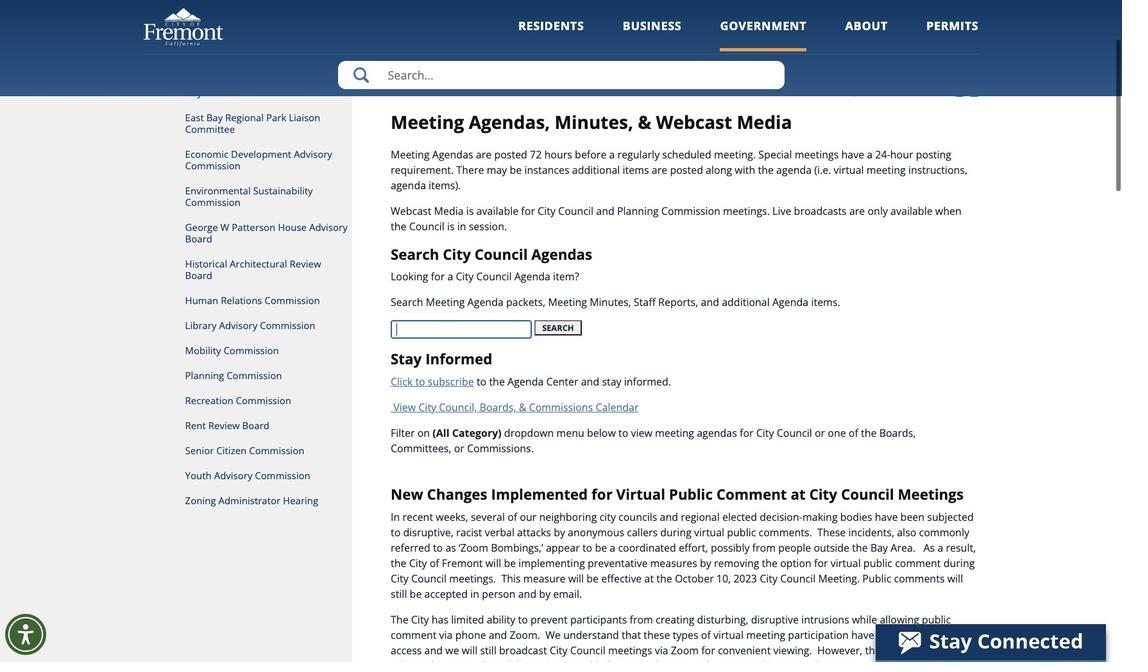 Task type: locate. For each thing, give the bounding box(es) containing it.
24-
[[875, 147, 890, 161]]

1 vertical spatial during
[[944, 556, 975, 570]]

or left the one
[[815, 426, 825, 440]]

liaison
[[289, 111, 320, 124]]

commission inside environmental sustainability commission
[[185, 196, 241, 209]]

0 horizontal spatial is
[[447, 219, 455, 233]]

commission down the 'mobility commission' 'link'
[[227, 369, 282, 382]]

1 vertical spatial board
[[185, 269, 212, 282]]

1 vertical spatial additional
[[722, 295, 770, 309]]

category)
[[452, 426, 502, 440]]

greater
[[933, 628, 968, 642]]

hours
[[544, 147, 572, 161]]

meeting inside the city has limited ability to prevent participants from creating disturbing, disruptive intrusions while allowing public comment via phone and zoom.  we understand that these types of virtual meeting participation have allowed for greater access and we will still broadcast city council meetings via zoom for convenient viewing.  however, the city will not tolerate hate speech and disruptive virtual behavior and, as a result, we are taking immediate steps to prevent this f
[[746, 628, 785, 642]]

board down recreation commission link
[[242, 419, 269, 432]]

size:
[[933, 87, 950, 98]]

0 vertical spatial is
[[466, 204, 474, 218]]

1 horizontal spatial available
[[891, 204, 933, 218]]

for down "outside"
[[814, 556, 828, 570]]

1 vertical spatial &
[[519, 400, 526, 414]]

0 vertical spatial are
[[652, 163, 667, 177]]

council
[[204, 86, 238, 99], [558, 204, 594, 218], [409, 219, 444, 233], [475, 244, 528, 264], [476, 270, 512, 284], [777, 426, 812, 440], [841, 484, 894, 504], [411, 571, 447, 586], [780, 571, 816, 586], [570, 643, 606, 657]]

business
[[623, 18, 682, 33]]

city inside webcast media is available for city council and planning commission meetings. live broadcasts are only available when the council is in session.
[[538, 204, 556, 218]]

bay inside new changes implemented for virtual public comment at city council meetings in recent weeks, several of our neighboring city councils and regional elected decision-making bodies have been subjected to disruptive, racist verbal attacks by anonymous callers during virtual public comments.  these incidents, also commonly referred to as 'zoom bombings,' appear to be a coordinated effort, possibly from people outside the bay area.   as a result, the city of fremont will be implementing preventative measures by removing the option for virtual public comment during city council meetings.  this measure will be effective at the october 10, 2023 city council meeting. public comments will still be accepted in person and by email.
[[871, 541, 888, 555]]

to right click
[[415, 375, 425, 389]]

0 horizontal spatial prevent
[[531, 612, 568, 627]]

0 horizontal spatial webcast
[[391, 204, 431, 218]]

media down the items).
[[434, 204, 464, 218]]

virtual inside the meeting agendas are posted 72 hours before a regularly scheduled meeting. special meetings have a 24-hour posting requirement. there may be instances additional items are posted along with the agenda (i.e. virtual meeting instructions, agenda items).
[[834, 163, 864, 177]]

0 vertical spatial public
[[669, 484, 713, 504]]

1 vertical spatial posted
[[670, 163, 703, 177]]

still inside the city has limited ability to prevent participants from creating disturbing, disruptive intrusions while allowing public comment via phone and zoom.  we understand that these types of virtual meeting participation have allowed for greater access and we will still broadcast city council meetings via zoom for convenient viewing.  however, the city will not tolerate hate speech and disruptive virtual behavior and, as a result, we are taking immediate steps to prevent this f
[[480, 643, 497, 657]]

0 horizontal spatial comment
[[391, 628, 437, 642]]

1 horizontal spatial meetings
[[795, 147, 839, 161]]

bombings,'
[[491, 541, 543, 555]]

mobility
[[185, 344, 221, 357]]

0 vertical spatial have
[[841, 147, 864, 161]]

disruptive up taking
[[751, 612, 799, 627]]

public up greater
[[922, 612, 951, 627]]

agenda
[[776, 163, 812, 177], [391, 178, 426, 192]]

and down broadcast
[[492, 659, 510, 662]]

0 horizontal spatial disruptive
[[513, 659, 560, 662]]

webcast up scheduled
[[656, 110, 732, 134]]

stay connected image
[[876, 624, 1105, 660]]

permits
[[926, 18, 979, 33]]

0 horizontal spatial meeting
[[655, 426, 694, 440]]

verbal
[[485, 525, 515, 539]]

prevent up we
[[531, 612, 568, 627]]

meetings
[[795, 147, 839, 161], [608, 643, 652, 657]]

council up the packets,
[[476, 270, 512, 284]]

park
[[266, 111, 286, 124]]

broadcasts
[[794, 204, 847, 218]]

the down allowed
[[865, 643, 881, 657]]

0 vertical spatial during
[[660, 525, 692, 539]]

senior
[[185, 444, 214, 457]]

0 horizontal spatial posted
[[494, 147, 527, 161]]

1 horizontal spatial via
[[655, 643, 668, 657]]

we up hate
[[445, 643, 459, 657]]

None text field
[[391, 320, 532, 339]]

comment up comments
[[895, 556, 941, 570]]

advisory down liaison
[[294, 148, 332, 160]]

filter
[[391, 426, 415, 440]]

agendas,
[[469, 110, 550, 134]]

0 vertical spatial review
[[290, 257, 321, 270]]

0 horizontal spatial &
[[519, 400, 526, 414]]

public down incidents,
[[864, 556, 892, 570]]

1 horizontal spatial review
[[290, 257, 321, 270]]

w
[[220, 221, 229, 234]]

these
[[817, 525, 846, 539]]

boards, inside dropdown menu below to view meeting agendas for city council or one of the boards, committees, or commissions.
[[879, 426, 916, 440]]

government inside government agenda center
[[391, 15, 438, 26]]

agendas are
[[432, 147, 492, 161]]

is
[[466, 204, 474, 218], [447, 219, 455, 233]]

implementing
[[519, 556, 585, 570]]

the up looking
[[391, 219, 406, 233]]

result, down commonly at the right
[[946, 541, 976, 555]]

search inside search city council agendas looking for a city council agenda item?
[[391, 244, 439, 264]]

2 vertical spatial have
[[851, 628, 874, 642]]

1 vertical spatial public
[[863, 571, 891, 586]]

commission up "library advisory commission" in the left of the page
[[265, 294, 320, 307]]

we down convenient
[[718, 659, 732, 662]]

comment up access
[[391, 628, 437, 642]]

bay inside east bay regional park liaison committee
[[206, 111, 223, 124]]

1 vertical spatial meetings
[[608, 643, 652, 657]]

1 horizontal spatial in
[[470, 587, 479, 601]]

to left "view"
[[618, 426, 628, 440]]

1 vertical spatial from
[[630, 612, 653, 627]]

we
[[546, 628, 561, 642]]

is up 'session.'
[[466, 204, 474, 218]]

advisory inside 'link'
[[214, 469, 252, 482]]

virtual right (i.e. on the top
[[834, 163, 864, 177]]

committees,
[[391, 441, 451, 456]]

council left the one
[[777, 426, 812, 440]]

meetings down that
[[608, 643, 652, 657]]

0 horizontal spatial or
[[454, 441, 464, 456]]

0 horizontal spatial public
[[727, 525, 756, 539]]

at right effective
[[645, 571, 654, 586]]

commission up hearing
[[255, 469, 310, 482]]

of right types
[[701, 628, 711, 642]]

0 vertical spatial webcast
[[656, 110, 732, 134]]

meeting down 24-
[[867, 163, 906, 177]]

click
[[391, 375, 413, 389]]

0 vertical spatial in
[[457, 219, 466, 233]]

several
[[471, 510, 505, 524]]

items
[[623, 163, 649, 177]]

during up the effort,
[[660, 525, 692, 539]]

webcast down the items).
[[391, 204, 431, 218]]

media inside webcast media is available for city council and planning commission meetings. live broadcasts are only available when the council is in session.
[[434, 204, 464, 218]]

have down while
[[851, 628, 874, 642]]

of right the one
[[849, 426, 858, 440]]

the up view city council, boards, & commissions calendar
[[489, 375, 505, 389]]

the inside webcast media is available for city council and planning commission meetings. live broadcasts are only available when the council is in session.
[[391, 219, 406, 233]]

1 vertical spatial minutes,
[[590, 295, 631, 309]]

zoning administrator hearing link
[[143, 488, 352, 513]]

virtual down regional
[[694, 525, 724, 539]]

to right the ability
[[518, 612, 528, 627]]

& up 'dropdown'
[[519, 400, 526, 414]]

available right only
[[891, 204, 933, 218]]

senior citizen commission link
[[143, 438, 352, 463]]

before
[[575, 147, 607, 161]]

regional
[[225, 111, 264, 124]]

2 vertical spatial board
[[242, 419, 269, 432]]

also
[[897, 525, 916, 539]]

council up agendas
[[558, 204, 594, 218]]

meeting inside the meeting agendas are posted 72 hours before a regularly scheduled meeting. special meetings have a 24-hour posting requirement. there may be instances additional items are posted along with the agenda (i.e. virtual meeting instructions, agenda items).
[[867, 163, 906, 177]]

1 horizontal spatial result,
[[946, 541, 976, 555]]

and inside webcast media is available for city council and planning commission meetings. live broadcasts are only available when the council is in session.
[[596, 204, 615, 218]]

commission inside economic development advisory commission
[[185, 159, 241, 172]]

1 vertical spatial comment
[[391, 628, 437, 642]]

disruptive
[[751, 612, 799, 627], [513, 659, 560, 662]]

weeks,
[[436, 510, 468, 524]]

comment inside new changes implemented for virtual public comment at city council meetings in recent weeks, several of our neighboring city councils and regional elected decision-making bodies have been subjected to disruptive, racist verbal attacks by anonymous callers during virtual public comments.  these incidents, also commonly referred to as 'zoom bombings,' appear to be a coordinated effort, possibly from people outside the bay area.   as a result, the city of fremont will be implementing preventative measures by removing the option for virtual public comment during city council meetings.  this measure will be effective at the october 10, 2023 city council meeting. public comments will still be accepted in person and by email.
[[895, 556, 941, 570]]

1 horizontal spatial public
[[864, 556, 892, 570]]

commission down library advisory commission link
[[224, 344, 279, 357]]

the
[[391, 612, 408, 627]]

meeting
[[867, 163, 906, 177], [655, 426, 694, 440], [746, 628, 785, 642]]

or down filter on (all category)
[[454, 441, 464, 456]]

1 horizontal spatial government
[[720, 18, 807, 33]]

still inside new changes implemented for virtual public comment at city council meetings in recent weeks, several of our neighboring city councils and regional elected decision-making bodies have been subjected to disruptive, racist verbal attacks by anonymous callers during virtual public comments.  these incidents, also commonly referred to as 'zoom bombings,' appear to be a coordinated effort, possibly from people outside the bay area.   as a result, the city of fremont will be implementing preventative measures by removing the option for virtual public comment during city council meetings.  this measure will be effective at the october 10, 2023 city council meeting. public comments will still be accepted in person and by email.
[[391, 587, 407, 601]]

allowed
[[877, 628, 914, 642]]

0 vertical spatial posted
[[494, 147, 527, 161]]

has
[[432, 612, 449, 627]]

commission down the meeting agendas are posted 72 hours before a regularly scheduled meeting. special meetings have a 24-hour posting requirement. there may be instances additional items are posted along with the agenda (i.e. virtual meeting instructions, agenda items).
[[661, 204, 720, 218]]

1 vertical spatial media
[[434, 204, 464, 218]]

email.
[[553, 587, 582, 601]]

1 vertical spatial have
[[875, 510, 898, 524]]

available up 'session.'
[[477, 204, 519, 218]]

1 horizontal spatial meeting
[[746, 628, 785, 642]]

1 vertical spatial we
[[718, 659, 732, 662]]

rent
[[185, 419, 206, 432]]

planning down mobility
[[185, 369, 224, 382]]

from up that
[[630, 612, 653, 627]]

0 horizontal spatial government
[[391, 15, 438, 26]]

0 vertical spatial board
[[185, 232, 212, 245]]

of inside dropdown menu below to view meeting agendas for city council or one of the boards, committees, or commissions.
[[849, 426, 858, 440]]

below
[[587, 426, 616, 440]]

boards, up category)
[[480, 400, 516, 414]]

boards, right the one
[[879, 426, 916, 440]]

1 horizontal spatial planning
[[617, 204, 659, 218]]

commission down human relations commission
[[260, 319, 315, 332]]

government for government
[[720, 18, 807, 33]]

we
[[445, 643, 459, 657], [718, 659, 732, 662]]

board up historical
[[185, 232, 212, 245]]

font size:
[[913, 87, 950, 98]]

have left 24-
[[841, 147, 864, 161]]

via
[[439, 628, 453, 642], [655, 643, 668, 657]]

commission up george at top
[[185, 196, 241, 209]]

a right looking
[[447, 270, 453, 284]]

0 horizontal spatial result,
[[686, 659, 716, 662]]

for inside search city council agendas looking for a city council agenda item?
[[431, 270, 445, 284]]

1 vertical spatial boards,
[[879, 426, 916, 440]]

0 horizontal spatial available
[[477, 204, 519, 218]]

for right zoom
[[701, 643, 715, 657]]

0 horizontal spatial from
[[630, 612, 653, 627]]

center inside government agenda center
[[493, 26, 580, 62]]

1 horizontal spatial webcast
[[656, 110, 732, 134]]

0 horizontal spatial meetings
[[608, 643, 652, 657]]

for down instances
[[521, 204, 535, 218]]

removing
[[714, 556, 759, 570]]

1 vertical spatial search
[[391, 295, 423, 309]]

2 vertical spatial are
[[735, 659, 751, 662]]

1 horizontal spatial from
[[752, 541, 776, 555]]

disruptive down broadcast
[[513, 659, 560, 662]]

1 vertical spatial are
[[849, 204, 865, 218]]

search for city
[[391, 244, 439, 264]]

looking
[[391, 270, 428, 284]]

patterson
[[232, 221, 275, 234]]

1 horizontal spatial or
[[815, 426, 825, 440]]

residents link
[[518, 18, 584, 51]]

0 horizontal spatial media
[[434, 204, 464, 218]]

east bay regional park liaison committee link
[[143, 105, 352, 142]]

be left effective
[[587, 571, 599, 586]]

advisory
[[294, 148, 332, 160], [309, 221, 348, 234], [219, 319, 257, 332], [214, 469, 252, 482]]

webcast
[[656, 110, 732, 134], [391, 204, 431, 218]]

meeting inside dropdown menu below to view meeting agendas for city council or one of the boards, committees, or commissions.
[[655, 426, 694, 440]]

council inside dropdown menu below to view meeting agendas for city council or one of the boards, committees, or commissions.
[[777, 426, 812, 440]]

advisory down the citizen
[[214, 469, 252, 482]]

0 vertical spatial at
[[791, 484, 806, 504]]

october
[[675, 571, 714, 586]]

government
[[391, 15, 438, 26], [720, 18, 807, 33]]

0 vertical spatial we
[[445, 643, 459, 657]]

1 vertical spatial still
[[480, 643, 497, 657]]

be inside the meeting agendas are posted 72 hours before a regularly scheduled meeting. special meetings have a 24-hour posting requirement. there may be instances additional items are posted along with the agenda (i.e. virtual meeting instructions, agenda items).
[[510, 163, 522, 177]]

as
[[924, 541, 935, 555]]

items).
[[429, 178, 461, 192]]

meeting
[[391, 110, 464, 134], [391, 147, 430, 161], [426, 295, 465, 309], [548, 295, 587, 309]]

agenda inside search city council agendas looking for a city council agenda item?
[[514, 270, 550, 284]]

at up decision-
[[791, 484, 806, 504]]

1 vertical spatial bay
[[871, 541, 888, 555]]

and left the stay
[[581, 375, 599, 389]]

1 vertical spatial agenda
[[391, 178, 426, 192]]

meetings up (i.e. on the top
[[795, 147, 839, 161]]

search up looking
[[391, 244, 439, 264]]

prevent down allowed
[[880, 659, 917, 662]]

for right 'agendas'
[[740, 426, 754, 440]]

architectural
[[230, 257, 287, 270]]

0 vertical spatial by
[[554, 525, 565, 539]]

the down special
[[758, 163, 774, 177]]

be right may
[[510, 163, 522, 177]]

subjected
[[927, 510, 974, 524]]

is left 'session.'
[[447, 219, 455, 233]]

advisory right house at top
[[309, 221, 348, 234]]

the right the one
[[861, 426, 877, 440]]

public right meeting. at the right of page
[[863, 571, 891, 586]]

callers
[[627, 525, 658, 539]]

0 vertical spatial search
[[391, 244, 439, 264]]

calendar
[[596, 400, 639, 414]]

the inside dropdown menu below to view meeting agendas for city council or one of the boards, committees, or commissions.
[[861, 426, 877, 440]]

participation
[[788, 628, 849, 642]]

1 vertical spatial center
[[546, 375, 578, 389]]

0 vertical spatial center
[[493, 26, 580, 62]]

& up regularly
[[638, 110, 651, 134]]

planning
[[617, 204, 659, 218], [185, 369, 224, 382]]

1 horizontal spatial at
[[791, 484, 806, 504]]

search down looking
[[391, 295, 423, 309]]

0 vertical spatial comment
[[895, 556, 941, 570]]

1 horizontal spatial bay
[[871, 541, 888, 555]]

1 vertical spatial in
[[470, 587, 479, 601]]

0 horizontal spatial boards,
[[480, 400, 516, 414]]

view city council, boards, & commissions calendar
[[393, 400, 639, 414]]

0 vertical spatial minutes,
[[555, 110, 633, 134]]

1 horizontal spatial as
[[664, 659, 675, 662]]

0 horizontal spatial review
[[208, 419, 240, 432]]

at
[[791, 484, 806, 504], [645, 571, 654, 586]]

are down convenient
[[735, 659, 751, 662]]

still up speech
[[480, 643, 497, 657]]

for right looking
[[431, 270, 445, 284]]

1 vertical spatial meeting
[[655, 426, 694, 440]]

public
[[669, 484, 713, 504], [863, 571, 891, 586]]

a right as
[[938, 541, 943, 555]]

1 horizontal spatial comment
[[895, 556, 941, 570]]

zoning
[[185, 494, 216, 507]]

agenda down requirement.
[[391, 178, 426, 192]]

result, down zoom
[[686, 659, 716, 662]]

coordinated
[[618, 541, 676, 555]]

2 vertical spatial meeting
[[746, 628, 785, 642]]

view city council, boards, & commissions calendar link
[[393, 400, 639, 414]]

rent review board
[[185, 419, 269, 432]]

review
[[290, 257, 321, 270], [208, 419, 240, 432]]

agenda inside government agenda center
[[391, 26, 487, 62]]

council inside the city has limited ability to prevent participants from creating disturbing, disruptive intrusions while allowing public comment via phone and zoom.  we understand that these types of virtual meeting participation have allowed for greater access and we will still broadcast city council meetings via zoom for convenient viewing.  however, the city will not tolerate hate speech and disruptive virtual behavior and, as a result, we are taking immediate steps to prevent this f
[[570, 643, 606, 657]]

meetings inside the city has limited ability to prevent participants from creating disturbing, disruptive intrusions while allowing public comment via phone and zoom.  we understand that these types of virtual meeting participation have allowed for greater access and we will still broadcast city council meetings via zoom for convenient viewing.  however, the city will not tolerate hate speech and disruptive virtual behavior and, as a result, we are taking immediate steps to prevent this f
[[608, 643, 652, 657]]

commissions.
[[467, 441, 534, 456]]

minutes,
[[555, 110, 633, 134], [590, 295, 631, 309]]

0 vertical spatial meeting
[[867, 163, 906, 177]]

in inside new changes implemented for virtual public comment at city council meetings in recent weeks, several of our neighboring city councils and regional elected decision-making bodies have been subjected to disruptive, racist verbal attacks by anonymous callers during virtual public comments.  these incidents, also commonly referred to as 'zoom bombings,' appear to be a coordinated effort, possibly from people outside the bay area.   as a result, the city of fremont will be implementing preventative measures by removing the option for virtual public comment during city council meetings.  this measure will be effective at the october 10, 2023 city council meeting. public comments will still be accepted in person and by email.
[[470, 587, 479, 601]]

the inside the meeting agendas are posted 72 hours before a regularly scheduled meeting. special meetings have a 24-hour posting requirement. there may be instances additional items are posted along with the agenda (i.e. virtual meeting instructions, agenda items).
[[758, 163, 774, 177]]

0 horizontal spatial via
[[439, 628, 453, 642]]

recreation commission link
[[143, 388, 352, 413]]

and right reports,
[[701, 295, 719, 309]]

via up and,
[[655, 643, 668, 657]]

by up appear
[[554, 525, 565, 539]]

public down elected
[[727, 525, 756, 539]]

implemented
[[491, 484, 588, 504]]

bay right east
[[206, 111, 223, 124]]

0 horizontal spatial as
[[446, 541, 456, 555]]

webcast inside webcast media is available for city council and planning commission meetings. live broadcasts are only available when the council is in session.
[[391, 204, 431, 218]]

'zoom
[[459, 541, 488, 555]]

to right steps
[[867, 659, 877, 662]]

phone
[[455, 628, 486, 642]]

as inside new changes implemented for virtual public comment at city council meetings in recent weeks, several of our neighboring city councils and regional elected decision-making bodies have been subjected to disruptive, racist verbal attacks by anonymous callers during virtual public comments.  these incidents, also commonly referred to as 'zoom bombings,' appear to be a coordinated effort, possibly from people outside the bay area.   as a result, the city of fremont will be implementing preventative measures by removing the option for virtual public comment during city council meetings.  this measure will be effective at the october 10, 2023 city council meeting. public comments will still be accepted in person and by email.
[[446, 541, 456, 555]]

0 vertical spatial as
[[446, 541, 456, 555]]

items.
[[811, 295, 840, 309]]

1 horizontal spatial by
[[554, 525, 565, 539]]

to inside dropdown menu below to view meeting agendas for city council or one of the boards, committees, or commissions.
[[618, 426, 628, 440]]

- link
[[969, 86, 981, 98]]

0 vertical spatial planning
[[617, 204, 659, 218]]

the
[[758, 163, 774, 177], [391, 219, 406, 233], [489, 375, 505, 389], [861, 426, 877, 440], [852, 541, 868, 555], [391, 556, 406, 570], [762, 556, 778, 570], [657, 571, 672, 586], [865, 643, 881, 657]]

meeting right "view"
[[655, 426, 694, 440]]

referred
[[391, 541, 430, 555]]

board inside historical architectural review board
[[185, 269, 212, 282]]

scheduled
[[662, 147, 711, 161]]

senior citizen commission
[[185, 444, 304, 457]]

effort,
[[679, 541, 708, 555]]

1 vertical spatial via
[[655, 643, 668, 657]]



Task type: describe. For each thing, give the bounding box(es) containing it.
be up 'this'
[[504, 556, 516, 570]]

a up preventative
[[610, 541, 615, 555]]

0 vertical spatial disruptive
[[751, 612, 799, 627]]

be down "anonymous"
[[595, 541, 607, 555]]

board inside george w patterson house advisory board
[[185, 232, 212, 245]]

0 vertical spatial boards,
[[480, 400, 516, 414]]

stay informed click to subscribe to the agenda center and stay informed.
[[391, 349, 671, 389]]

will up email.
[[568, 571, 584, 586]]

0 horizontal spatial during
[[660, 525, 692, 539]]

economic development advisory commission link
[[143, 142, 352, 178]]

human relations commission
[[185, 294, 320, 307]]

stay
[[391, 349, 422, 369]]

rent review board link
[[143, 413, 352, 438]]

feedback link
[[853, 86, 903, 97]]

not
[[923, 643, 939, 657]]

review inside historical architectural review board
[[290, 257, 321, 270]]

behavior
[[596, 659, 638, 662]]

meeting down item?
[[548, 295, 587, 309]]

with
[[735, 163, 755, 177]]

Search text field
[[338, 61, 784, 89]]

2 available from the left
[[891, 204, 933, 218]]

0 horizontal spatial by
[[539, 587, 551, 601]]

search inside "button"
[[542, 322, 574, 334]]

the down the referred
[[391, 556, 406, 570]]

to down in
[[391, 525, 401, 539]]

to down "anonymous"
[[583, 541, 592, 555]]

item?
[[553, 270, 579, 284]]

anonymous
[[568, 525, 624, 539]]

zoom
[[671, 643, 699, 657]]

view
[[393, 400, 416, 414]]

agenda inside stay informed click to subscribe to the agenda center and stay informed.
[[508, 375, 544, 389]]

committee
[[185, 123, 235, 135]]

city inside dropdown menu below to view meeting agendas for city council or one of the boards, committees, or commissions.
[[756, 426, 774, 440]]

informed.
[[624, 375, 671, 389]]

session.
[[469, 219, 507, 233]]

the left option
[[762, 556, 778, 570]]

click to subscribe link
[[391, 375, 474, 389]]

virtual down understand
[[563, 659, 593, 662]]

decision-
[[760, 510, 803, 524]]

planning inside webcast media is available for city council and planning commission meetings. live broadcasts are only available when the council is in session.
[[617, 204, 659, 218]]

council up accepted
[[411, 571, 447, 586]]

that
[[622, 628, 641, 642]]

city
[[600, 510, 616, 524]]

2 horizontal spatial by
[[700, 556, 711, 570]]

result, inside the city has limited ability to prevent participants from creating disturbing, disruptive intrusions while allowing public comment via phone and zoom.  we understand that these types of virtual meeting participation have allowed for greater access and we will still broadcast city council meetings via zoom for convenient viewing.  however, the city will not tolerate hate speech and disruptive virtual behavior and, as a result, we are taking immediate steps to prevent this f
[[686, 659, 716, 662]]

webcast media is available for city council and planning commission meetings. live broadcasts are only available when the council is in session.
[[391, 204, 962, 233]]

council,
[[439, 400, 477, 414]]

comment inside the city has limited ability to prevent participants from creating disturbing, disruptive intrusions while allowing public comment via phone and zoom.  we understand that these types of virtual meeting participation have allowed for greater access and we will still broadcast city council meetings via zoom for convenient viewing.  however, the city will not tolerate hate speech and disruptive virtual behavior and, as a result, we are taking immediate steps to prevent this f
[[391, 628, 437, 642]]

environmental sustainability commission
[[185, 184, 313, 209]]

and right the councils
[[660, 510, 678, 524]]

1 horizontal spatial prevent
[[880, 659, 917, 662]]

attacks
[[517, 525, 551, 539]]

stay
[[602, 375, 621, 389]]

one
[[828, 426, 846, 440]]

hour
[[890, 147, 913, 161]]

instructions,
[[908, 163, 968, 177]]

relations
[[221, 294, 262, 307]]

about
[[845, 18, 888, 33]]

meeting.
[[818, 571, 860, 586]]

council down the items).
[[409, 219, 444, 233]]

0 vertical spatial via
[[439, 628, 453, 642]]

zoning administrator hearing
[[185, 494, 318, 507]]

government for government agenda center
[[391, 15, 438, 26]]

1 horizontal spatial posted
[[670, 163, 703, 177]]

advisory down the relations
[[219, 319, 257, 332]]

economic development advisory commission
[[185, 148, 332, 172]]

virtual up meeting. at the right of page
[[831, 556, 861, 570]]

the inside stay informed click to subscribe to the agenda center and stay informed.
[[489, 375, 505, 389]]

may
[[487, 163, 507, 177]]

0 vertical spatial public
[[727, 525, 756, 539]]

there
[[456, 163, 484, 177]]

new
[[391, 484, 423, 504]]

council up regional
[[204, 86, 238, 99]]

will up speech
[[462, 643, 478, 657]]

additional inside the meeting agendas are posted 72 hours before a regularly scheduled meeting. special meetings have a 24-hour posting requirement. there may be instances additional items are posted along with the agenda (i.e. virtual meeting instructions, agenda items).
[[572, 163, 620, 177]]

of left fremont
[[430, 556, 439, 570]]

commission down the planning commission link
[[236, 394, 291, 407]]

meeting inside the meeting agendas are posted 72 hours before a regularly scheduled meeting. special meetings have a 24-hour posting requirement. there may be instances additional items are posted along with the agenda (i.e. virtual meeting instructions, agenda items).
[[391, 147, 430, 161]]

will right comments
[[947, 571, 963, 586]]

1 horizontal spatial additional
[[722, 295, 770, 309]]

1 horizontal spatial media
[[737, 110, 792, 134]]

a inside search city council agendas looking for a city council agenda item?
[[447, 270, 453, 284]]

for up not
[[917, 628, 931, 642]]

council up bodies
[[841, 484, 894, 504]]

advisory inside george w patterson house advisory board
[[309, 221, 348, 234]]

of inside the city has limited ability to prevent participants from creating disturbing, disruptive intrusions while allowing public comment via phone and zoom.  we understand that these types of virtual meeting participation have allowed for greater access and we will still broadcast city council meetings via zoom for convenient viewing.  however, the city will not tolerate hate speech and disruptive virtual behavior and, as a result, we are taking immediate steps to prevent this f
[[701, 628, 711, 642]]

0 vertical spatial agenda
[[776, 163, 812, 177]]

person
[[482, 587, 516, 601]]

1 vertical spatial is
[[447, 219, 455, 233]]

search for meeting
[[391, 295, 423, 309]]

administrator
[[218, 494, 281, 507]]

1 available from the left
[[477, 204, 519, 218]]

for inside webcast media is available for city council and planning commission meetings. live broadcasts are only available when the council is in session.
[[521, 204, 535, 218]]

meeting up agendas are
[[391, 110, 464, 134]]

permits link
[[926, 18, 979, 51]]

and up hate
[[425, 643, 443, 657]]

when
[[935, 204, 962, 218]]

have inside new changes implemented for virtual public comment at city council meetings in recent weeks, several of our neighboring city councils and regional elected decision-making bodies have been subjected to disruptive, racist verbal attacks by anonymous callers during virtual public comments.  these incidents, also commonly referred to as 'zoom bombings,' appear to be a coordinated effort, possibly from people outside the bay area.   as a result, the city of fremont will be implementing preventative measures by removing the option for virtual public comment during city council meetings.  this measure will be effective at the october 10, 2023 city council meeting. public comments will still be accepted in person and by email.
[[875, 510, 898, 524]]

advisory inside economic development advisory commission
[[294, 148, 332, 160]]

youth advisory commission link
[[143, 463, 352, 488]]

public inside the city has limited ability to prevent participants from creating disturbing, disruptive intrusions while allowing public comment via phone and zoom.  we understand that these types of virtual meeting participation have allowed for greater access and we will still broadcast city council meetings via zoom for convenient viewing.  however, the city will not tolerate hate speech and disruptive virtual behavior and, as a result, we are taking immediate steps to prevent this f
[[922, 612, 951, 627]]

1 vertical spatial disruptive
[[513, 659, 560, 662]]

been
[[901, 510, 925, 524]]

elected
[[722, 510, 757, 524]]

(all
[[433, 426, 449, 440]]

a left 24-
[[867, 147, 873, 161]]

0 horizontal spatial government link
[[391, 15, 438, 26]]

posting
[[916, 147, 952, 161]]

incidents,
[[849, 525, 894, 539]]

0 horizontal spatial agenda
[[391, 178, 426, 192]]

outside
[[814, 541, 850, 555]]

+
[[964, 86, 969, 98]]

and down the ability
[[489, 628, 507, 642]]

special
[[759, 147, 792, 161]]

have inside the city has limited ability to prevent participants from creating disturbing, disruptive intrusions while allowing public comment via phone and zoom.  we understand that these types of virtual meeting participation have allowed for greater access and we will still broadcast city council meetings via zoom for convenient viewing.  however, the city will not tolerate hate speech and disruptive virtual behavior and, as a result, we are taking immediate steps to prevent this f
[[851, 628, 874, 642]]

council down 'session.'
[[475, 244, 528, 264]]

menu
[[557, 426, 584, 440]]

1 horizontal spatial government link
[[720, 18, 807, 51]]

of left our
[[508, 510, 517, 524]]

in inside webcast media is available for city council and planning commission meetings. live broadcasts are only available when the council is in session.
[[457, 219, 466, 233]]

are inside the city has limited ability to prevent participants from creating disturbing, disruptive intrusions while allowing public comment via phone and zoom.  we understand that these types of virtual meeting participation have allowed for greater access and we will still broadcast city council meetings via zoom for convenient viewing.  however, the city will not tolerate hate speech and disruptive virtual behavior and, as a result, we are taking immediate steps to prevent this f
[[735, 659, 751, 662]]

the city has limited ability to prevent participants from creating disturbing, disruptive intrusions while allowing public comment via phone and zoom.  we understand that these types of virtual meeting participation have allowed for greater access and we will still broadcast city council meetings via zoom for convenient viewing.  however, the city will not tolerate hate speech and disruptive virtual behavior and, as a result, we are taking immediate steps to prevent this f
[[391, 612, 968, 662]]

environmental sustainability commission link
[[143, 178, 352, 215]]

for up city
[[592, 484, 613, 504]]

0 horizontal spatial we
[[445, 643, 459, 657]]

are inside the meeting agendas are posted 72 hours before a regularly scheduled meeting. special meetings have a 24-hour posting requirement. there may be instances additional items are posted along with the agenda (i.e. virtual meeting instructions, agenda items).
[[652, 163, 667, 177]]

commonly
[[919, 525, 969, 539]]

from inside new changes implemented for virtual public comment at city council meetings in recent weeks, several of our neighboring city councils and regional elected decision-making bodies have been subjected to disruptive, racist verbal attacks by anonymous callers during virtual public comments.  these incidents, also commonly referred to as 'zoom bombings,' appear to be a coordinated effort, possibly from people outside the bay area.   as a result, the city of fremont will be implementing preventative measures by removing the option for virtual public comment during city council meetings.  this measure will be effective at the october 10, 2023 city council meeting. public comments will still be accepted in person and by email.
[[752, 541, 776, 555]]

council down option
[[780, 571, 816, 586]]

on
[[418, 426, 430, 440]]

+ link
[[955, 86, 969, 98]]

1 vertical spatial at
[[645, 571, 654, 586]]

as inside the city has limited ability to prevent participants from creating disturbing, disruptive intrusions while allowing public comment via phone and zoom.  we understand that these types of virtual meeting participation have allowed for greater access and we will still broadcast city council meetings via zoom for convenient viewing.  however, the city will not tolerate hate speech and disruptive virtual behavior and, as a result, we are taking immediate steps to prevent this f
[[664, 659, 675, 662]]

1 vertical spatial review
[[208, 419, 240, 432]]

dropdown menu below to view meeting agendas for city council or one of the boards, committees, or commissions.
[[391, 426, 916, 456]]

mobility commission
[[185, 344, 279, 357]]

historical architectural review board
[[185, 257, 321, 282]]

to down "disruptive,"
[[433, 541, 443, 555]]

1 horizontal spatial &
[[638, 110, 651, 134]]

reports,
[[658, 295, 698, 309]]

fremont
[[442, 556, 483, 570]]

about link
[[845, 18, 888, 51]]

be left accepted
[[410, 587, 422, 601]]

staff
[[634, 295, 656, 309]]

virtual down disturbing,
[[713, 628, 744, 642]]

types
[[673, 628, 699, 642]]

feedback
[[866, 86, 903, 97]]

meetings inside the meeting agendas are posted 72 hours before a regularly scheduled meeting. special meetings have a 24-hour posting requirement. there may be instances additional items are posted along with the agenda (i.e. virtual meeting instructions, agenda items).
[[795, 147, 839, 161]]

meeting down looking
[[426, 295, 465, 309]]

have inside the meeting agendas are posted 72 hours before a regularly scheduled meeting. special meetings have a 24-hour posting requirement. there may be instances additional items are posted along with the agenda (i.e. virtual meeting instructions, agenda items).
[[841, 147, 864, 161]]

the down incidents,
[[852, 541, 868, 555]]

to right subscribe
[[477, 375, 486, 389]]

these
[[644, 628, 670, 642]]

1 horizontal spatial public
[[863, 571, 891, 586]]

1 horizontal spatial during
[[944, 556, 975, 570]]

meeting agendas, minutes, & webcast media
[[391, 110, 792, 134]]

recent
[[403, 510, 433, 524]]

participants
[[570, 612, 627, 627]]

center inside stay informed click to subscribe to the agenda center and stay informed.
[[546, 375, 578, 389]]

appear
[[546, 541, 580, 555]]

view
[[631, 426, 652, 440]]

and inside stay informed click to subscribe to the agenda center and stay informed.
[[581, 375, 599, 389]]

house
[[278, 221, 307, 234]]

72
[[530, 147, 542, 161]]

commission inside webcast media is available for city council and planning commission meetings. live broadcasts are only available when the council is in session.
[[661, 204, 720, 218]]

however,
[[817, 643, 863, 657]]

taking
[[753, 659, 782, 662]]

the down 'measures' on the bottom of page
[[657, 571, 672, 586]]

disruptive,
[[403, 525, 454, 539]]

result, inside new changes implemented for virtual public comment at city council meetings in recent weeks, several of our neighboring city councils and regional elected decision-making bodies have been subjected to disruptive, racist verbal attacks by anonymous callers during virtual public comments.  these incidents, also commonly referred to as 'zoom bombings,' appear to be a coordinated effort, possibly from people outside the bay area.   as a result, the city of fremont will be implementing preventative measures by removing the option for virtual public comment during city council meetings.  this measure will be effective at the october 10, 2023 city council meeting. public comments will still be accepted in person and by email.
[[946, 541, 976, 555]]

from inside the city has limited ability to prevent participants from creating disturbing, disruptive intrusions while allowing public comment via phone and zoom.  we understand that these types of virtual meeting participation have allowed for greater access and we will still broadcast city council meetings via zoom for convenient viewing.  however, the city will not tolerate hate speech and disruptive virtual behavior and, as a result, we are taking immediate steps to prevent this f
[[630, 612, 653, 627]]

for inside dropdown menu below to view meeting agendas for city council or one of the boards, committees, or commissions.
[[740, 426, 754, 440]]

human
[[185, 294, 218, 307]]

will down 'zoom in the left of the page
[[486, 556, 501, 570]]

comments
[[894, 571, 945, 586]]

regularly
[[618, 147, 660, 161]]

planning commission link
[[143, 363, 352, 388]]

will left not
[[904, 643, 920, 657]]

and down 'this'
[[518, 587, 537, 601]]

commission down rent review board link
[[249, 444, 304, 457]]

recreation
[[185, 394, 233, 407]]

a right before
[[609, 147, 615, 161]]

development
[[231, 148, 291, 160]]

effective
[[601, 571, 642, 586]]

in
[[391, 510, 400, 524]]

immediate
[[785, 659, 836, 662]]

0 horizontal spatial public
[[669, 484, 713, 504]]

1 vertical spatial planning
[[185, 369, 224, 382]]

the inside the city has limited ability to prevent participants from creating disturbing, disruptive intrusions while allowing public comment via phone and zoom.  we understand that these types of virtual meeting participation have allowed for greater access and we will still broadcast city council meetings via zoom for convenient viewing.  however, the city will not tolerate hate speech and disruptive virtual behavior and, as a result, we are taking immediate steps to prevent this f
[[865, 643, 881, 657]]

library advisory commission
[[185, 319, 315, 332]]

a inside the city has limited ability to prevent participants from creating disturbing, disruptive intrusions while allowing public comment via phone and zoom.  we understand that these types of virtual meeting participation have allowed for greater access and we will still broadcast city council meetings via zoom for convenient viewing.  however, the city will not tolerate hate speech and disruptive virtual behavior and, as a result, we are taking immediate steps to prevent this f
[[677, 659, 683, 662]]

creating
[[656, 612, 694, 627]]

broadcast
[[499, 643, 547, 657]]

agendas
[[531, 244, 592, 264]]

are inside webcast media is available for city council and planning commission meetings. live broadcasts are only available when the council is in session.
[[849, 204, 865, 218]]

sustainability
[[253, 184, 313, 197]]



Task type: vqa. For each thing, say whether or not it's contained in the screenshot.
Environmental Sustainability Commission "LINK"
yes



